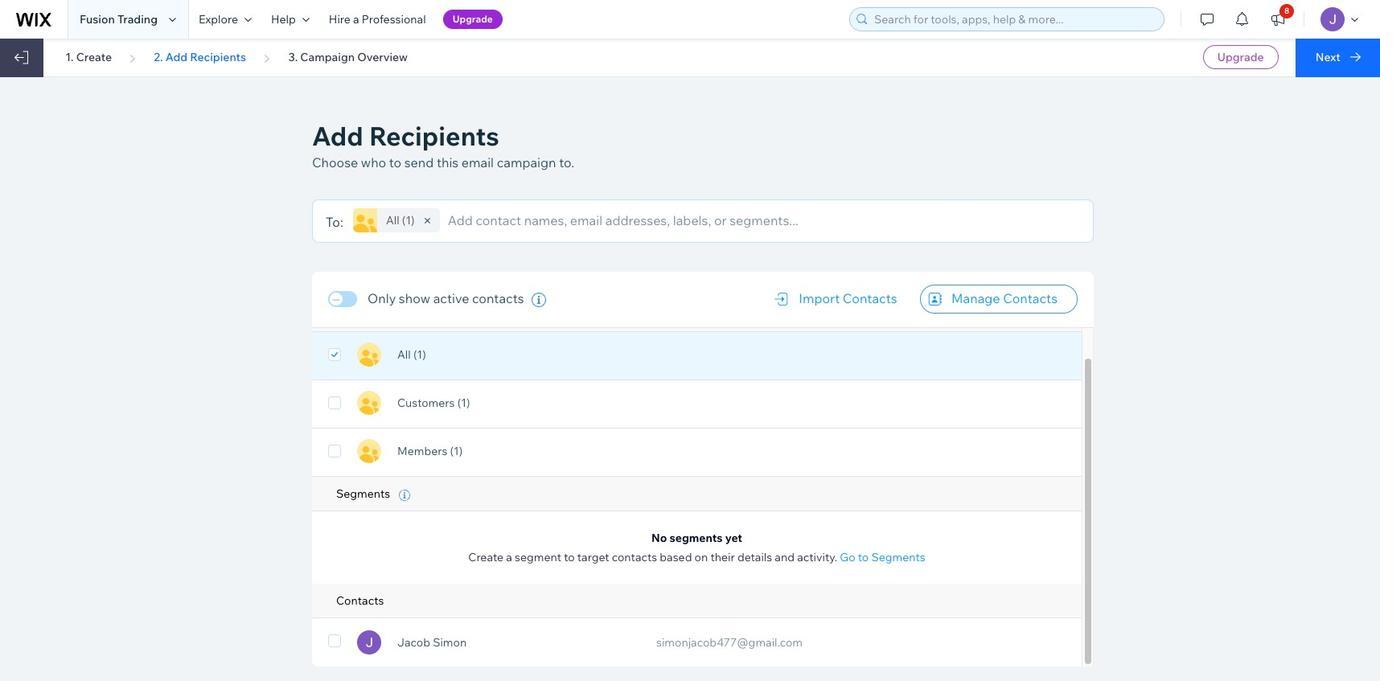 Task type: vqa. For each thing, say whether or not it's contained in the screenshot.
Changes Saved Successfully ALERT
no



Task type: describe. For each thing, give the bounding box(es) containing it.
target
[[577, 550, 609, 565]]

campaign
[[497, 154, 556, 171]]

0 vertical spatial upgrade
[[453, 13, 493, 25]]

1 vertical spatial upgrade
[[1217, 50, 1264, 64]]

0 vertical spatial add
[[165, 50, 188, 64]]

campaign
[[300, 50, 355, 64]]

members (1)
[[397, 444, 465, 459]]

contacts for import contacts
[[843, 290, 897, 306]]

0 horizontal spatial contacts
[[336, 594, 384, 608]]

0 vertical spatial all (1)
[[386, 213, 415, 228]]

1. create link
[[65, 50, 112, 64]]

and
[[775, 550, 795, 565]]

0 horizontal spatial create
[[76, 50, 112, 64]]

0 horizontal spatial segments
[[336, 487, 393, 501]]

add inside the add recipients choose who to send this email campaign to.
[[312, 120, 363, 152]]

contacts inside no segments yet create a segment to target contacts based on their details and activity. go to segments
[[612, 550, 657, 565]]

details
[[737, 550, 772, 565]]

only show active contacts
[[368, 290, 524, 306]]

help button
[[261, 0, 319, 39]]

trading
[[117, 12, 158, 27]]

overview
[[357, 50, 408, 64]]

(1) up 'customers'
[[413, 348, 426, 362]]

0 vertical spatial all
[[386, 213, 399, 228]]

create inside no segments yet create a segment to target contacts based on their details and activity. go to segments
[[468, 550, 504, 565]]

import contacts
[[799, 290, 897, 306]]

(1) right 'customers'
[[457, 396, 470, 410]]

manage contacts link
[[920, 285, 1078, 314]]

activity.
[[797, 550, 837, 565]]

no segments yet create a segment to target contacts based on their details and activity. go to segments
[[468, 531, 925, 565]]

jacob
[[397, 635, 430, 650]]

to:
[[326, 214, 343, 230]]

jacob simon
[[397, 635, 467, 650]]

2.
[[154, 50, 163, 64]]

1 horizontal spatial to
[[564, 550, 575, 565]]

next
[[1316, 50, 1341, 64]]

1 vertical spatial all (1)
[[397, 348, 429, 362]]

email
[[461, 154, 494, 171]]

hire a professional
[[329, 12, 426, 27]]

hire a professional link
[[319, 0, 436, 39]]

(1) down send
[[402, 213, 415, 228]]

next button
[[1295, 39, 1380, 77]]

1.
[[65, 50, 74, 64]]

their
[[711, 550, 735, 565]]

explore
[[199, 12, 238, 27]]

help
[[271, 12, 296, 27]]

fusion trading
[[80, 12, 158, 27]]

based
[[660, 550, 692, 565]]

1 vertical spatial all
[[397, 348, 411, 362]]

customers (1)
[[397, 396, 473, 410]]

manage
[[951, 290, 1000, 306]]

send
[[404, 154, 434, 171]]



Task type: locate. For each thing, give the bounding box(es) containing it.
2. add recipients
[[154, 50, 246, 64]]

yet
[[725, 531, 742, 545]]

0 horizontal spatial recipients
[[190, 50, 246, 64]]

upgrade button
[[443, 10, 503, 29], [1203, 45, 1278, 69]]

8
[[1284, 6, 1289, 16]]

a
[[353, 12, 359, 27], [506, 550, 512, 565]]

recipients up this
[[369, 120, 499, 152]]

1 horizontal spatial create
[[468, 550, 504, 565]]

hire
[[329, 12, 351, 27]]

go
[[840, 550, 855, 565]]

1 horizontal spatial add
[[312, 120, 363, 152]]

3. campaign overview
[[288, 50, 408, 64]]

1 horizontal spatial upgrade
[[1217, 50, 1264, 64]]

1 vertical spatial upgrade button
[[1203, 45, 1278, 69]]

only
[[368, 290, 396, 306]]

a inside 'link'
[[353, 12, 359, 27]]

no
[[652, 531, 667, 545]]

to right go
[[858, 550, 869, 565]]

upgrade right professional
[[453, 13, 493, 25]]

segments
[[336, 487, 393, 501], [871, 550, 925, 565]]

0 horizontal spatial add
[[165, 50, 188, 64]]

manage contacts
[[951, 290, 1058, 306]]

create
[[76, 50, 112, 64], [468, 550, 504, 565]]

add right 2.
[[165, 50, 188, 64]]

professional
[[362, 12, 426, 27]]

0 vertical spatial create
[[76, 50, 112, 64]]

on
[[695, 550, 708, 565]]

1 vertical spatial create
[[468, 550, 504, 565]]

all (1)
[[386, 213, 415, 228], [397, 348, 429, 362]]

0 vertical spatial segments
[[336, 487, 393, 501]]

(1)
[[402, 213, 415, 228], [413, 348, 426, 362], [457, 396, 470, 410], [450, 444, 463, 459]]

all (1) down send
[[386, 213, 415, 228]]

import
[[799, 290, 840, 306]]

who
[[361, 154, 386, 171]]

simonjacob477@gmail.com
[[656, 635, 803, 650]]

1 horizontal spatial segments
[[871, 550, 925, 565]]

contacts
[[843, 290, 897, 306], [1003, 290, 1058, 306], [336, 594, 384, 608]]

3. campaign overview link
[[288, 50, 408, 64]]

Add contact names, email addresses, labels, or segments... text field
[[448, 208, 1085, 232]]

to
[[389, 154, 401, 171], [564, 550, 575, 565], [858, 550, 869, 565]]

upgrade button right professional
[[443, 10, 503, 29]]

upgrade
[[453, 13, 493, 25], [1217, 50, 1264, 64]]

all up 'customers'
[[397, 348, 411, 362]]

0 vertical spatial recipients
[[190, 50, 246, 64]]

active
[[433, 290, 469, 306]]

recipients inside the add recipients choose who to send this email campaign to.
[[369, 120, 499, 152]]

a right the hire at the left of the page
[[353, 12, 359, 27]]

1 horizontal spatial a
[[506, 550, 512, 565]]

to left target
[[564, 550, 575, 565]]

recipients
[[190, 50, 246, 64], [369, 120, 499, 152]]

customers
[[397, 396, 455, 410]]

2 horizontal spatial to
[[858, 550, 869, 565]]

contacts for manage contacts
[[1003, 290, 1058, 306]]

1 vertical spatial recipients
[[369, 120, 499, 152]]

to right who
[[389, 154, 401, 171]]

3.
[[288, 50, 298, 64]]

to.
[[559, 154, 574, 171]]

1 horizontal spatial upgrade button
[[1203, 45, 1278, 69]]

contacts down no
[[612, 550, 657, 565]]

Search for tools, apps, help & more... field
[[869, 8, 1159, 31]]

0 vertical spatial a
[[353, 12, 359, 27]]

1. create
[[65, 50, 112, 64]]

0 horizontal spatial contacts
[[472, 290, 524, 306]]

a inside no segments yet create a segment to target contacts based on their details and activity. go to segments
[[506, 550, 512, 565]]

upgrade down 8 button
[[1217, 50, 1264, 64]]

add recipients choose who to send this email campaign to.
[[312, 120, 574, 171]]

(1) right members
[[450, 444, 463, 459]]

1 horizontal spatial contacts
[[612, 550, 657, 565]]

choose
[[312, 154, 358, 171]]

a left segment
[[506, 550, 512, 565]]

8 button
[[1260, 0, 1296, 39]]

this
[[437, 154, 459, 171]]

0 horizontal spatial upgrade
[[453, 13, 493, 25]]

1 horizontal spatial contacts
[[843, 290, 897, 306]]

all right to:
[[386, 213, 399, 228]]

add
[[165, 50, 188, 64], [312, 120, 363, 152]]

1 vertical spatial a
[[506, 550, 512, 565]]

contacts
[[472, 290, 524, 306], [612, 550, 657, 565]]

1 vertical spatial segments
[[871, 550, 925, 565]]

simon
[[433, 635, 467, 650]]

create right 1.
[[76, 50, 112, 64]]

2. add recipients link
[[154, 50, 246, 64]]

1 vertical spatial contacts
[[612, 550, 657, 565]]

upgrade button down 8 button
[[1203, 45, 1278, 69]]

all
[[386, 213, 399, 228], [397, 348, 411, 362]]

to inside the add recipients choose who to send this email campaign to.
[[389, 154, 401, 171]]

add up choose
[[312, 120, 363, 152]]

fusion
[[80, 12, 115, 27]]

create left segment
[[468, 550, 504, 565]]

members
[[397, 444, 447, 459]]

segment
[[515, 550, 561, 565]]

1 vertical spatial add
[[312, 120, 363, 152]]

all (1) up 'customers'
[[397, 348, 429, 362]]

recipients down explore
[[190, 50, 246, 64]]

0 vertical spatial contacts
[[472, 290, 524, 306]]

segments inside no segments yet create a segment to target contacts based on their details and activity. go to segments
[[871, 550, 925, 565]]

0 vertical spatial upgrade button
[[443, 10, 503, 29]]

1 horizontal spatial recipients
[[369, 120, 499, 152]]

segments
[[670, 531, 723, 545]]

contacts right active
[[472, 290, 524, 306]]

2 horizontal spatial contacts
[[1003, 290, 1058, 306]]

import contacts link
[[766, 285, 917, 314]]

0 horizontal spatial upgrade button
[[443, 10, 503, 29]]

0 horizontal spatial a
[[353, 12, 359, 27]]

0 horizontal spatial to
[[389, 154, 401, 171]]

show
[[399, 290, 430, 306]]



